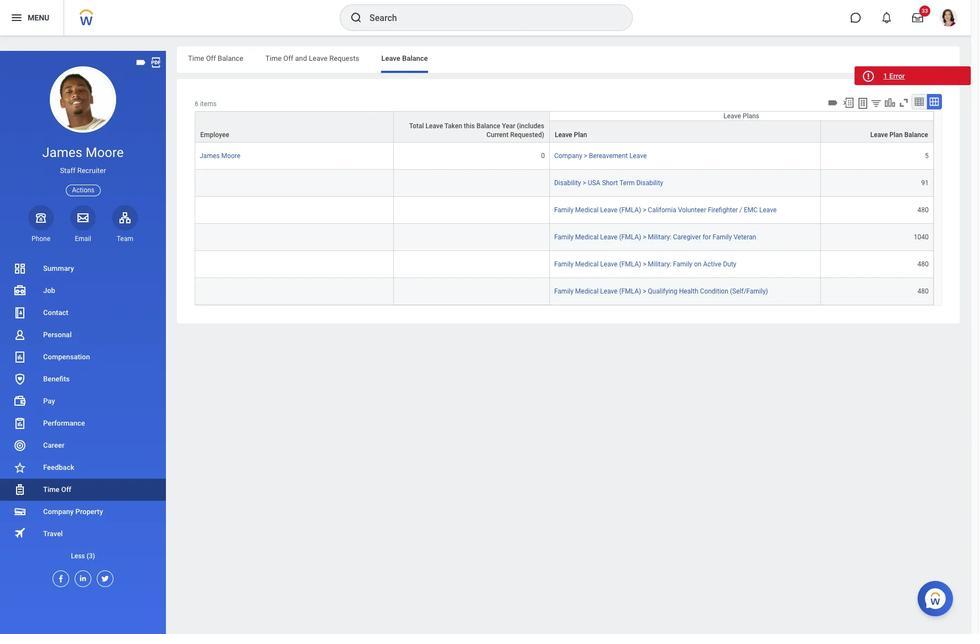 Task type: vqa. For each thing, say whether or not it's contained in the screenshot.
Annual Total Rewards Package A summarization of your annual Total Rewards package.
no



Task type: describe. For each thing, give the bounding box(es) containing it.
less (3)
[[71, 553, 95, 561]]

leave inside family medical leave (fmla) > qualifying health condition (self/family) link
[[601, 288, 618, 296]]

leave plan balance button
[[822, 121, 934, 142]]

emc
[[744, 207, 758, 214]]

less (3) button
[[0, 550, 166, 563]]

actions
[[72, 186, 95, 194]]

email button
[[70, 205, 96, 244]]

company > bereavement leave
[[555, 152, 647, 160]]

off for balance
[[206, 54, 216, 63]]

> for family medical leave (fmla) > california volunteer firefighter / emc leave
[[643, 207, 647, 214]]

year
[[502, 122, 516, 130]]

contact link
[[0, 302, 166, 324]]

leave inside "company > bereavement leave" link
[[630, 152, 647, 160]]

bereavement
[[589, 152, 628, 160]]

row containing disability > usa short term disability
[[195, 170, 934, 197]]

family for family medical leave (fmla) > military: family on active duty
[[555, 261, 574, 269]]

family medical leave (fmla) > california volunteer firefighter / emc leave link
[[555, 204, 777, 214]]

leave plans
[[724, 112, 760, 120]]

phone james moore element
[[28, 235, 54, 244]]

leave inside family medical leave (fmla) > military: family on active duty "link"
[[601, 261, 618, 269]]

medical for family medical leave (fmla) > military: family on active duty
[[576, 261, 599, 269]]

summary link
[[0, 258, 166, 280]]

staff
[[60, 167, 76, 175]]

0
[[541, 152, 545, 160]]

medical for family medical leave (fmla) > military: caregiver for family veteran
[[576, 234, 599, 241]]

notifications large image
[[882, 12, 893, 23]]

current
[[487, 131, 509, 139]]

family medical leave (fmla) > military: family on active duty link
[[555, 259, 737, 269]]

leave inside total leave taken this balance year (includes current requested)
[[426, 122, 443, 130]]

6
[[195, 100, 199, 108]]

career
[[43, 442, 64, 450]]

company for company property
[[43, 508, 74, 516]]

job image
[[13, 285, 27, 298]]

leave balance
[[382, 54, 428, 63]]

performance link
[[0, 413, 166, 435]]

personal image
[[13, 329, 27, 342]]

exclamation image
[[864, 73, 873, 81]]

phone button
[[28, 205, 54, 244]]

row containing family medical leave (fmla) > military: caregiver for family veteran
[[195, 224, 934, 251]]

volunteer
[[678, 207, 707, 214]]

james moore inside navigation pane region
[[42, 145, 124, 161]]

export to worksheets image
[[857, 97, 870, 110]]

Search Workday  search field
[[370, 6, 610, 30]]

caregiver
[[674, 234, 701, 241]]

usa
[[588, 179, 601, 187]]

personal
[[43, 331, 72, 339]]

total leave taken this balance year (includes current requested)
[[410, 122, 545, 139]]

balance inside total leave taken this balance year (includes current requested)
[[477, 122, 501, 130]]

job link
[[0, 280, 166, 302]]

requests
[[330, 54, 359, 63]]

company property link
[[0, 501, 166, 524]]

travel image
[[13, 527, 27, 541]]

family medical leave (fmla) > military: family on active duty
[[555, 261, 737, 269]]

total leave taken this balance year (includes current requested) button
[[394, 112, 550, 142]]

pay image
[[13, 395, 27, 409]]

pay
[[43, 397, 55, 406]]

plan for leave plan balance
[[890, 131, 903, 139]]

and
[[295, 54, 307, 63]]

time off and leave requests
[[266, 54, 359, 63]]

phone image
[[33, 211, 49, 225]]

benefits link
[[0, 369, 166, 391]]

performance image
[[13, 417, 27, 431]]

5
[[926, 152, 929, 160]]

time for time off balance
[[188, 54, 204, 63]]

(fmla) for health
[[620, 288, 642, 296]]

pay link
[[0, 391, 166, 413]]

workday assistant region
[[918, 577, 958, 617]]

1 error button
[[855, 66, 971, 85]]

leave down disability > usa short term disability
[[601, 207, 618, 214]]

plans
[[743, 112, 760, 120]]

time off
[[43, 486, 71, 494]]

feedback link
[[0, 457, 166, 479]]

moore inside "link"
[[222, 152, 241, 160]]

1 error
[[884, 72, 906, 80]]

on
[[695, 261, 702, 269]]

property
[[75, 508, 103, 516]]

company > bereavement leave link
[[555, 150, 647, 160]]

phone
[[32, 235, 50, 243]]

company property image
[[13, 506, 27, 519]]

recruiter
[[77, 167, 106, 175]]

performance
[[43, 420, 85, 428]]

leave inside leave plan popup button
[[555, 131, 573, 139]]

mail image
[[76, 211, 90, 225]]

/
[[740, 207, 743, 214]]

summary
[[43, 265, 74, 273]]

family medical leave (fmla) > california volunteer firefighter / emc leave
[[555, 207, 777, 214]]

health
[[680, 288, 699, 296]]

compensation link
[[0, 347, 166, 369]]

team link
[[112, 205, 138, 244]]

requested)
[[511, 131, 545, 139]]

feedback image
[[13, 462, 27, 475]]

compensation image
[[13, 351, 27, 364]]

> inside "company > bereavement leave" link
[[584, 152, 588, 160]]

twitter image
[[97, 572, 110, 584]]

view team image
[[118, 211, 132, 225]]

qualifying
[[648, 288, 678, 296]]

disability > usa short term disability
[[555, 179, 664, 187]]

travel link
[[0, 524, 166, 546]]

leave inside family medical leave (fmla) > military: caregiver for family veteran link
[[601, 234, 618, 241]]

staff recruiter
[[60, 167, 106, 175]]

less (3) button
[[0, 546, 166, 568]]

tag image for export to excel image
[[828, 97, 840, 109]]

family medical leave (fmla) > military: caregiver for family veteran
[[555, 234, 757, 241]]

medical for family medical leave (fmla) > california volunteer firefighter / emc leave
[[576, 207, 599, 214]]

compensation
[[43, 353, 90, 361]]

expand/collapse chart image
[[885, 97, 897, 109]]

contact
[[43, 309, 68, 317]]

row containing family medical leave (fmla) > military: family on active duty
[[195, 251, 934, 278]]

menu button
[[0, 0, 64, 35]]

firefighter
[[708, 207, 738, 214]]

33
[[922, 8, 929, 14]]

list containing summary
[[0, 258, 166, 568]]

career link
[[0, 435, 166, 457]]

row containing james moore
[[195, 143, 934, 170]]

3 480 from the top
[[918, 288, 929, 296]]

job
[[43, 287, 55, 295]]

menu banner
[[0, 0, 971, 35]]

1 disability from the left
[[555, 179, 581, 187]]

company property
[[43, 508, 103, 516]]

email james moore element
[[70, 235, 96, 244]]

this
[[464, 122, 475, 130]]

team james moore element
[[112, 235, 138, 244]]

row containing leave plans
[[195, 111, 934, 143]]

leave right requests
[[382, 54, 401, 63]]



Task type: locate. For each thing, give the bounding box(es) containing it.
leave up the term
[[630, 152, 647, 160]]

plan inside leave plan balance popup button
[[890, 131, 903, 139]]

0 horizontal spatial off
[[61, 486, 71, 494]]

military:
[[648, 234, 672, 241], [648, 261, 672, 269]]

3 (fmla) from the top
[[620, 261, 642, 269]]

leave
[[309, 54, 328, 63], [382, 54, 401, 63], [724, 112, 742, 120], [426, 122, 443, 130], [555, 131, 573, 139], [871, 131, 888, 139], [630, 152, 647, 160], [601, 207, 618, 214], [760, 207, 777, 214], [601, 234, 618, 241], [601, 261, 618, 269], [601, 288, 618, 296]]

0 vertical spatial company
[[555, 152, 583, 160]]

(fmla) for volunteer
[[620, 207, 642, 214]]

> inside family medical leave (fmla) > military: caregiver for family veteran link
[[643, 234, 647, 241]]

leave plans button
[[550, 112, 934, 121]]

8 row from the top
[[195, 278, 934, 306]]

leave right 'emc'
[[760, 207, 777, 214]]

(fmla) down the term
[[620, 207, 642, 214]]

(3)
[[87, 553, 95, 561]]

> inside 'disability > usa short term disability' link
[[583, 179, 587, 187]]

military: for family
[[648, 261, 672, 269]]

2 row from the top
[[195, 121, 934, 143]]

1 medical from the top
[[576, 207, 599, 214]]

7 row from the top
[[195, 251, 934, 278]]

(fmla) down family medical leave (fmla) > military: caregiver for family veteran
[[620, 261, 642, 269]]

91
[[922, 179, 929, 187]]

employee button
[[195, 112, 394, 142]]

time off link
[[0, 479, 166, 501]]

company inside list
[[43, 508, 74, 516]]

for
[[703, 234, 711, 241]]

items
[[200, 100, 217, 108]]

disability left usa
[[555, 179, 581, 187]]

james down employee in the top of the page
[[200, 152, 220, 160]]

2 480 from the top
[[918, 261, 929, 269]]

taken
[[445, 122, 463, 130]]

california
[[648, 207, 677, 214]]

> left qualifying
[[643, 288, 647, 296]]

export to excel image
[[843, 97, 855, 109]]

leave inside leave plans popup button
[[724, 112, 742, 120]]

active
[[704, 261, 722, 269]]

family medical leave (fmla) > military: caregiver for family veteran link
[[555, 231, 757, 241]]

tag image for view printable version (pdf) image
[[135, 56, 147, 69]]

fullscreen image
[[898, 97, 911, 109]]

james up staff
[[42, 145, 82, 161]]

select to filter grid data image
[[871, 97, 883, 109]]

travel
[[43, 530, 63, 539]]

2 horizontal spatial off
[[284, 54, 294, 63]]

1040
[[914, 234, 929, 241]]

4 medical from the top
[[576, 288, 599, 296]]

toolbar
[[826, 94, 943, 111]]

tab list
[[177, 46, 960, 73]]

james moore down employee in the top of the page
[[200, 152, 241, 160]]

inbox large image
[[913, 12, 924, 23]]

contact image
[[13, 307, 27, 320]]

6 items
[[195, 100, 217, 108]]

6 row from the top
[[195, 224, 934, 251]]

plan down expand/collapse chart image
[[890, 131, 903, 139]]

leave plan button
[[550, 121, 821, 142]]

0 horizontal spatial tag image
[[135, 56, 147, 69]]

cell
[[195, 170, 394, 197], [394, 170, 550, 197], [195, 197, 394, 224], [394, 197, 550, 224], [195, 224, 394, 251], [394, 224, 550, 251], [195, 251, 394, 278], [394, 251, 550, 278], [195, 278, 394, 306], [394, 278, 550, 306]]

plan for leave plan
[[574, 131, 588, 139]]

team
[[117, 235, 133, 243]]

3 medical from the top
[[576, 261, 599, 269]]

disability right the term
[[637, 179, 664, 187]]

1 vertical spatial company
[[43, 508, 74, 516]]

off left the and
[[284, 54, 294, 63]]

family for family medical leave (fmla) > military: caregiver for family veteran
[[555, 234, 574, 241]]

1 horizontal spatial off
[[206, 54, 216, 63]]

4 row from the top
[[195, 170, 934, 197]]

moore up recruiter
[[86, 145, 124, 161]]

1
[[884, 72, 888, 80]]

balance inside leave plan balance popup button
[[905, 131, 929, 139]]

benefits image
[[13, 373, 27, 386]]

medical
[[576, 207, 599, 214], [576, 234, 599, 241], [576, 261, 599, 269], [576, 288, 599, 296]]

1 horizontal spatial time
[[188, 54, 204, 63]]

career image
[[13, 439, 27, 453]]

military: for caregiver
[[648, 234, 672, 241]]

leave right the total
[[426, 122, 443, 130]]

plan up "company > bereavement leave" link
[[574, 131, 588, 139]]

military: down california
[[648, 234, 672, 241]]

480 for emc
[[918, 207, 929, 214]]

expand table image
[[929, 96, 940, 107]]

leave down family medical leave (fmla) > military: caregiver for family veteran
[[601, 261, 618, 269]]

james inside "link"
[[200, 152, 220, 160]]

short
[[602, 179, 618, 187]]

profile logan mcneil image
[[940, 9, 958, 29]]

(fmla) for family
[[620, 261, 642, 269]]

time off balance
[[188, 54, 243, 63]]

company down leave plan
[[555, 152, 583, 160]]

linkedin image
[[75, 572, 87, 583]]

(fmla) for caregiver
[[620, 234, 642, 241]]

medical inside "link"
[[576, 261, 599, 269]]

2 disability from the left
[[637, 179, 664, 187]]

1 vertical spatial tag image
[[828, 97, 840, 109]]

off up company property
[[61, 486, 71, 494]]

family
[[555, 207, 574, 214], [555, 234, 574, 241], [713, 234, 732, 241], [555, 261, 574, 269], [674, 261, 693, 269], [555, 288, 574, 296]]

tag image left view printable version (pdf) image
[[135, 56, 147, 69]]

(fmla) inside "link"
[[620, 261, 642, 269]]

leave left plans
[[724, 112, 742, 120]]

> up family medical leave (fmla) > military: family on active duty "link"
[[643, 234, 647, 241]]

row
[[195, 111, 934, 143], [195, 121, 934, 143], [195, 143, 934, 170], [195, 170, 934, 197], [195, 197, 934, 224], [195, 224, 934, 251], [195, 251, 934, 278], [195, 278, 934, 306]]

table image
[[914, 96, 926, 107]]

facebook image
[[53, 572, 65, 584]]

2 plan from the left
[[890, 131, 903, 139]]

> inside family medical leave (fmla) > qualifying health condition (self/family) link
[[643, 288, 647, 296]]

off
[[206, 54, 216, 63], [284, 54, 294, 63], [61, 486, 71, 494]]

off inside "time off" link
[[61, 486, 71, 494]]

military: up family medical leave (fmla) > qualifying health condition (self/family) link
[[648, 261, 672, 269]]

> inside family medical leave (fmla) > military: family on active duty "link"
[[643, 261, 647, 269]]

duty
[[724, 261, 737, 269]]

off up items
[[206, 54, 216, 63]]

leave up family medical leave (fmla) > military: family on active duty "link"
[[601, 234, 618, 241]]

1 plan from the left
[[574, 131, 588, 139]]

justify image
[[10, 11, 23, 24]]

disability
[[555, 179, 581, 187], [637, 179, 664, 187]]

time
[[188, 54, 204, 63], [266, 54, 282, 63], [43, 486, 60, 494]]

james inside navigation pane region
[[42, 145, 82, 161]]

view printable version (pdf) image
[[150, 56, 162, 69]]

2 horizontal spatial time
[[266, 54, 282, 63]]

row containing family medical leave (fmla) > qualifying health condition (self/family)
[[195, 278, 934, 306]]

2 medical from the top
[[576, 234, 599, 241]]

time off image
[[13, 484, 27, 497]]

2 vertical spatial 480
[[918, 288, 929, 296]]

2 military: from the top
[[648, 261, 672, 269]]

0 horizontal spatial james
[[42, 145, 82, 161]]

tag image left export to excel image
[[828, 97, 840, 109]]

menu
[[28, 13, 49, 22]]

company inside row
[[555, 152, 583, 160]]

time right view printable version (pdf) image
[[188, 54, 204, 63]]

1 vertical spatial 480
[[918, 261, 929, 269]]

moore
[[86, 145, 124, 161], [222, 152, 241, 160]]

leave inside leave plan balance popup button
[[871, 131, 888, 139]]

military: inside "link"
[[648, 261, 672, 269]]

leave down family medical leave (fmla) > military: family on active duty
[[601, 288, 618, 296]]

james moore up 'staff recruiter'
[[42, 145, 124, 161]]

leave right requested)
[[555, 131, 573, 139]]

480 for duty
[[918, 261, 929, 269]]

personal link
[[0, 324, 166, 347]]

disability > usa short term disability link
[[555, 177, 664, 187]]

(fmla) up family medical leave (fmla) > military: family on active duty "link"
[[620, 234, 642, 241]]

1 horizontal spatial plan
[[890, 131, 903, 139]]

moore down employee in the top of the page
[[222, 152, 241, 160]]

time for time off
[[43, 486, 60, 494]]

480
[[918, 207, 929, 214], [918, 261, 929, 269], [918, 288, 929, 296]]

tag image
[[135, 56, 147, 69], [828, 97, 840, 109]]

search image
[[350, 11, 363, 24]]

company for company > bereavement leave
[[555, 152, 583, 160]]

james moore inside row
[[200, 152, 241, 160]]

row containing leave plan
[[195, 121, 934, 143]]

plan inside leave plan popup button
[[574, 131, 588, 139]]

leave down select to filter grid data "icon"
[[871, 131, 888, 139]]

> left california
[[643, 207, 647, 214]]

leave plan balance
[[871, 131, 929, 139]]

company
[[555, 152, 583, 160], [43, 508, 74, 516]]

> for family medical leave (fmla) > military: caregiver for family veteran
[[643, 234, 647, 241]]

0 horizontal spatial disability
[[555, 179, 581, 187]]

1 horizontal spatial moore
[[222, 152, 241, 160]]

james moore link
[[200, 150, 241, 160]]

actions button
[[66, 185, 101, 196]]

> left bereavement
[[584, 152, 588, 160]]

james moore
[[42, 145, 124, 161], [200, 152, 241, 160]]

0 horizontal spatial moore
[[86, 145, 124, 161]]

employee
[[200, 131, 229, 139]]

(self/family)
[[731, 288, 769, 296]]

time down feedback
[[43, 486, 60, 494]]

1 480 from the top
[[918, 207, 929, 214]]

0 horizontal spatial plan
[[574, 131, 588, 139]]

4 (fmla) from the top
[[620, 288, 642, 296]]

list
[[0, 258, 166, 568]]

total
[[410, 122, 424, 130]]

time inside list
[[43, 486, 60, 494]]

>
[[584, 152, 588, 160], [583, 179, 587, 187], [643, 207, 647, 214], [643, 234, 647, 241], [643, 261, 647, 269], [643, 288, 647, 296]]

family for family medical leave (fmla) > california volunteer firefighter / emc leave
[[555, 207, 574, 214]]

balance
[[218, 54, 243, 63], [402, 54, 428, 63], [477, 122, 501, 130], [905, 131, 929, 139]]

0 vertical spatial 480
[[918, 207, 929, 214]]

1 (fmla) from the top
[[620, 207, 642, 214]]

2 (fmla) from the top
[[620, 234, 642, 241]]

tab list containing time off balance
[[177, 46, 960, 73]]

1 horizontal spatial tag image
[[828, 97, 840, 109]]

> for family medical leave (fmla) > qualifying health condition (self/family)
[[643, 288, 647, 296]]

0 vertical spatial tag image
[[135, 56, 147, 69]]

(fmla) down family medical leave (fmla) > military: family on active duty
[[620, 288, 642, 296]]

leave right the and
[[309, 54, 328, 63]]

company down time off
[[43, 508, 74, 516]]

0 vertical spatial military:
[[648, 234, 672, 241]]

1 horizontal spatial james moore
[[200, 152, 241, 160]]

time for time off and leave requests
[[266, 54, 282, 63]]

condition
[[701, 288, 729, 296]]

off for and
[[284, 54, 294, 63]]

moore inside navigation pane region
[[86, 145, 124, 161]]

(includes
[[517, 122, 545, 130]]

summary image
[[13, 262, 27, 276]]

family medical leave (fmla) > qualifying health condition (self/family) link
[[555, 286, 769, 296]]

error
[[890, 72, 906, 80]]

1 horizontal spatial disability
[[637, 179, 664, 187]]

0 horizontal spatial james moore
[[42, 145, 124, 161]]

family for family medical leave (fmla) > qualifying health condition (self/family)
[[555, 288, 574, 296]]

> down family medical leave (fmla) > military: caregiver for family veteran
[[643, 261, 647, 269]]

1 horizontal spatial james
[[200, 152, 220, 160]]

1 military: from the top
[[648, 234, 672, 241]]

less
[[71, 553, 85, 561]]

1 vertical spatial military:
[[648, 261, 672, 269]]

email
[[75, 235, 91, 243]]

navigation pane region
[[0, 51, 166, 635]]

1 horizontal spatial company
[[555, 152, 583, 160]]

medical for family medical leave (fmla) > qualifying health condition (self/family)
[[576, 288, 599, 296]]

5 row from the top
[[195, 197, 934, 224]]

3 row from the top
[[195, 143, 934, 170]]

> for family medical leave (fmla) > military: family on active duty
[[643, 261, 647, 269]]

> inside family medical leave (fmla) > california volunteer firefighter / emc leave link
[[643, 207, 647, 214]]

time left the and
[[266, 54, 282, 63]]

row containing family medical leave (fmla) > california volunteer firefighter / emc leave
[[195, 197, 934, 224]]

1 row from the top
[[195, 111, 934, 143]]

> left usa
[[583, 179, 587, 187]]

0 horizontal spatial time
[[43, 486, 60, 494]]

benefits
[[43, 375, 70, 384]]

family medical leave (fmla) > qualifying health condition (self/family)
[[555, 288, 769, 296]]

0 horizontal spatial company
[[43, 508, 74, 516]]



